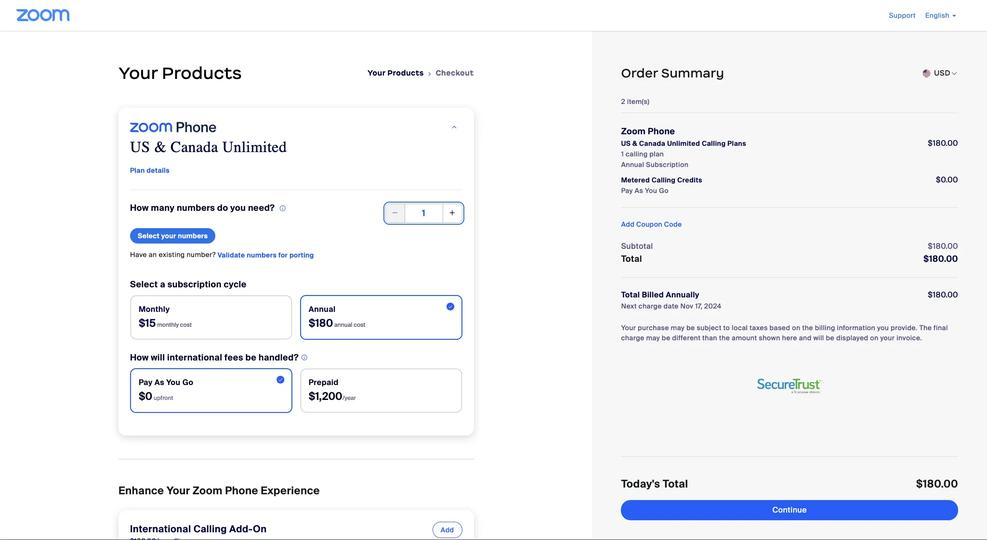 Task type: locate. For each thing, give the bounding box(es) containing it.
as for pay as you go $0 upfront
[[155, 378, 164, 388]]

zoom up calling
[[622, 126, 646, 137]]

$15
[[139, 317, 156, 331]]

1 horizontal spatial canada
[[640, 139, 666, 148]]

0 horizontal spatial products
[[162, 63, 242, 84]]

calling up the pay as you go
[[652, 176, 676, 185]]

go inside pay as you go $0 upfront
[[183, 378, 193, 388]]

subscription inside 1 calling plan annual subscription
[[646, 161, 689, 169]]

0 horizontal spatial on
[[793, 324, 801, 333]]

international
[[130, 523, 191, 536]]

1 horizontal spatial cost
[[354, 322, 366, 329]]

enhance
[[119, 484, 164, 498]]

1 vertical spatial numbers
[[178, 232, 208, 241]]

0 horizontal spatial you
[[230, 202, 246, 214]]

your products link
[[368, 68, 424, 78]]

1 horizontal spatial may
[[671, 324, 685, 333]]

canada
[[171, 138, 218, 156], [640, 139, 666, 148]]

english
[[926, 11, 950, 20]]

1 vertical spatial you
[[878, 324, 890, 333]]

cost right the monthly
[[180, 322, 192, 329]]

your
[[119, 63, 158, 84], [368, 68, 386, 78], [622, 324, 636, 333], [167, 484, 190, 498]]

2 vertical spatial numbers
[[247, 251, 277, 260]]

may down the purchase
[[647, 334, 660, 343]]

select your numbers
[[138, 232, 208, 241]]

0 vertical spatial you
[[645, 187, 658, 195]]

charge inside your purchase may be subject to local taxes based on the billing information you provide. the final charge may be different than the amount shown here and will be displayed on your invoice.
[[622, 334, 645, 343]]

go down international at the bottom left of page
[[183, 378, 193, 388]]

0 horizontal spatial cost
[[180, 322, 192, 329]]

1 vertical spatial charge
[[622, 334, 645, 343]]

go
[[659, 187, 669, 195], [183, 378, 193, 388]]

2 vertical spatial annual
[[335, 322, 353, 329]]

plans
[[728, 139, 747, 148]]

2
[[622, 97, 626, 106]]

select a subscription cycle
[[130, 279, 247, 291]]

billing
[[815, 324, 836, 333]]

be
[[687, 324, 695, 333], [662, 334, 671, 343], [826, 334, 835, 343], [246, 352, 257, 364]]

us for us & canada unlimited
[[130, 138, 150, 156]]

charge down billed
[[639, 302, 662, 311]]

0 horizontal spatial zoom
[[193, 484, 223, 498]]

1 vertical spatial will
[[151, 352, 165, 364]]

your
[[161, 232, 176, 241], [881, 334, 895, 343]]

as for pay as you go
[[635, 187, 644, 195]]

0 vertical spatial may
[[671, 324, 685, 333]]

1 horizontal spatial go
[[659, 187, 669, 195]]

learn more about numbers image
[[277, 204, 289, 214]]

2 vertical spatial calling
[[194, 523, 227, 536]]

charge down the purchase
[[622, 334, 645, 343]]

total numbers 1 increase image
[[449, 206, 457, 220]]

unlimited for us & canada unlimited
[[222, 138, 287, 156]]

1 horizontal spatial as
[[635, 187, 644, 195]]

$180.00 for subtotal
[[929, 241, 959, 252]]

0 vertical spatial how
[[130, 202, 149, 214]]

0 vertical spatial your
[[161, 232, 176, 241]]

0 vertical spatial go
[[659, 187, 669, 195]]

subscription down number?
[[168, 279, 222, 291]]

usd
[[935, 68, 951, 78]]

numbers for many
[[177, 202, 215, 214]]

products inside breadcrumb navigation
[[388, 68, 424, 78]]

as inside pay as you go $0 upfront
[[155, 378, 164, 388]]

zoom phone image
[[130, 120, 216, 135]]

how many numbers do you need?
[[130, 202, 277, 214]]

1 vertical spatial total
[[622, 290, 640, 300]]

be right fees
[[246, 352, 257, 364]]

cost right $180
[[354, 322, 366, 329]]

upfront
[[154, 395, 173, 402]]

today's total
[[622, 478, 689, 492]]

0 horizontal spatial us
[[130, 138, 150, 156]]

0 vertical spatial charge
[[639, 302, 662, 311]]

annual down calling
[[622, 161, 645, 169]]

& for us & canada unlimited calling plans
[[633, 139, 638, 148]]

0 vertical spatial annual
[[622, 161, 645, 169]]

you inside how many numbers do you need? application
[[230, 202, 246, 214]]

how will international fees be handled? option group
[[130, 369, 463, 414]]

subtotal
[[622, 241, 653, 252]]

total down subtotal
[[622, 254, 643, 265]]

0 horizontal spatial your
[[161, 232, 176, 241]]

pay inside pay as you go $0 upfront
[[139, 378, 153, 388]]

calling left plans on the right
[[702, 139, 726, 148]]

select your numbers button
[[130, 228, 216, 244]]

1 how from the top
[[130, 202, 149, 214]]

0 horizontal spatial go
[[183, 378, 193, 388]]

1 vertical spatial go
[[183, 378, 193, 388]]

pay down metered
[[622, 187, 633, 195]]

us up 1
[[622, 139, 631, 148]]

go for pay as you go
[[659, 187, 669, 195]]

1 vertical spatial the
[[720, 334, 730, 343]]

1 horizontal spatial pay
[[622, 187, 633, 195]]

annual right $180
[[335, 322, 353, 329]]

be down billing
[[826, 334, 835, 343]]

1 horizontal spatial us
[[622, 139, 631, 148]]

will inside application
[[151, 352, 165, 364]]

0 vertical spatial phone
[[648, 126, 676, 137]]

1 cost from the left
[[180, 322, 192, 329]]

1 horizontal spatial unlimited
[[668, 139, 701, 148]]

total up next
[[622, 290, 640, 300]]

many
[[151, 202, 175, 214]]

a
[[160, 279, 165, 291]]

on down information
[[871, 334, 879, 343]]

fees
[[225, 352, 243, 364]]

canada up the plan
[[640, 139, 666, 148]]

$180.00
[[929, 138, 959, 148], [929, 241, 959, 252], [924, 254, 959, 265], [929, 290, 959, 300], [917, 478, 959, 492]]

here
[[783, 334, 798, 343]]

cost inside annual $180 annual cost
[[354, 322, 366, 329]]

you inside pay as you go $0 upfront
[[166, 378, 181, 388]]

0 vertical spatial subscription
[[646, 161, 689, 169]]

select left a
[[130, 279, 158, 291]]

1 horizontal spatial your products
[[368, 68, 424, 78]]

may
[[671, 324, 685, 333], [647, 334, 660, 343]]

0 vertical spatial zoom
[[622, 126, 646, 137]]

checkout link
[[436, 68, 474, 78]]

0 horizontal spatial phone
[[225, 484, 258, 498]]

on up here
[[793, 324, 801, 333]]

us & canada unlimited
[[130, 138, 287, 156]]

your products
[[119, 63, 242, 84], [368, 68, 424, 78]]

subject
[[697, 324, 722, 333]]

you right do
[[230, 202, 246, 214]]

0 vertical spatial on
[[793, 324, 801, 333]]

numbers inside button
[[178, 232, 208, 241]]

select
[[138, 232, 160, 241], [130, 279, 158, 291]]

nov
[[681, 302, 694, 311]]

1 vertical spatial subscription
[[168, 279, 222, 291]]

numbers inside application
[[177, 202, 215, 214]]

your down provide.
[[881, 334, 895, 343]]

1 horizontal spatial you
[[645, 187, 658, 195]]

1 total from the top
[[622, 254, 643, 265]]

1 vertical spatial as
[[155, 378, 164, 388]]

phone
[[648, 126, 676, 137], [225, 484, 258, 498]]

1 horizontal spatial you
[[878, 324, 890, 333]]

be down the purchase
[[662, 334, 671, 343]]

0 vertical spatial select
[[138, 232, 160, 241]]

subscription
[[646, 161, 689, 169], [168, 279, 222, 291]]

0 vertical spatial pay
[[622, 187, 633, 195]]

zoom up international calling add-on
[[193, 484, 223, 498]]

1 vertical spatial pay
[[139, 378, 153, 388]]

1 vertical spatial how
[[130, 352, 149, 364]]

cost for $180
[[354, 322, 366, 329]]

0 vertical spatial total
[[622, 254, 643, 265]]

total for total billed annually
[[622, 290, 640, 300]]

cost inside the monthly $15 monthly cost
[[180, 322, 192, 329]]

1 vertical spatial phone
[[225, 484, 258, 498]]

0 horizontal spatial unlimited
[[222, 138, 287, 156]]

how left many
[[130, 202, 149, 214]]

products
[[162, 63, 242, 84], [388, 68, 424, 78]]

experience
[[261, 484, 320, 498]]

select inside select your numbers button
[[138, 232, 160, 241]]

& for us & canada unlimited
[[154, 138, 167, 156]]

based
[[770, 324, 791, 333]]

how for how many numbers do you need?
[[130, 202, 149, 214]]

your up existing at the left top
[[161, 232, 176, 241]]

numbers left do
[[177, 202, 215, 214]]

as up the upfront
[[155, 378, 164, 388]]

may up different
[[671, 324, 685, 333]]

unlimited
[[222, 138, 287, 156], [668, 139, 701, 148]]

an
[[149, 251, 157, 259]]

monthly
[[157, 322, 179, 329]]

date
[[664, 302, 679, 311]]

your inside your purchase may be subject to local taxes based on the billing information you provide. the final charge may be different than the amount shown here and will be displayed on your invoice.
[[881, 334, 895, 343]]

0 horizontal spatial will
[[151, 352, 165, 364]]

subscription down the plan
[[646, 161, 689, 169]]

& up calling
[[633, 139, 638, 148]]

international
[[167, 352, 222, 364]]

Total numbers text field
[[385, 204, 463, 223]]

1 vertical spatial select
[[130, 279, 158, 291]]

0 vertical spatial calling
[[702, 139, 726, 148]]

total billed annually
[[622, 290, 700, 300]]

1 vertical spatial your
[[881, 334, 895, 343]]

your purchase may be subject to local taxes based on the billing information you provide. the final charge may be different than the amount shown here and will be displayed on your invoice.
[[622, 324, 949, 343]]

you up the upfront
[[166, 378, 181, 388]]

0 horizontal spatial canada
[[171, 138, 218, 156]]

add
[[441, 526, 454, 535]]

checkout
[[436, 68, 474, 78]]

total
[[622, 254, 643, 265], [622, 290, 640, 300]]

1 horizontal spatial on
[[871, 334, 879, 343]]

will down billing
[[814, 334, 825, 343]]

0 horizontal spatial as
[[155, 378, 164, 388]]

pay for pay as you go
[[622, 187, 633, 195]]

than
[[703, 334, 718, 343]]

0 horizontal spatial &
[[154, 138, 167, 156]]

1 vertical spatial you
[[166, 378, 181, 388]]

2 horizontal spatial calling
[[702, 139, 726, 148]]

as down metered
[[635, 187, 644, 195]]

$180
[[309, 317, 333, 331]]

plan
[[650, 150, 664, 159]]

you down the metered calling credits
[[645, 187, 658, 195]]

phone up the plan
[[648, 126, 676, 137]]

annual $180 annual cost
[[309, 305, 366, 331]]

you inside your purchase may be subject to local taxes based on the billing information you provide. the final charge may be different than the amount shown here and will be displayed on your invoice.
[[878, 324, 890, 333]]

2 total from the top
[[622, 290, 640, 300]]

will up pay as you go $0 upfront
[[151, 352, 165, 364]]

you left provide.
[[878, 324, 890, 333]]

zoom phone plan image
[[451, 121, 458, 134]]

pay up $0
[[139, 378, 153, 388]]

canada down zoom phone image
[[171, 138, 218, 156]]

numbers left for
[[247, 251, 277, 260]]

zoom logo image
[[16, 9, 69, 21]]

annual up $180
[[309, 305, 336, 315]]

annual
[[622, 161, 645, 169], [309, 305, 336, 315], [335, 322, 353, 329]]

1 horizontal spatial zoom
[[622, 126, 646, 137]]

annual inside 1 calling plan annual subscription
[[622, 161, 645, 169]]

1 horizontal spatial the
[[803, 324, 814, 333]]

1 vertical spatial calling
[[652, 176, 676, 185]]

1 horizontal spatial products
[[388, 68, 424, 78]]

0 horizontal spatial calling
[[194, 523, 227, 536]]

1 horizontal spatial subscription
[[646, 161, 689, 169]]

the down to
[[720, 334, 730, 343]]

1 horizontal spatial your
[[881, 334, 895, 343]]

1 horizontal spatial will
[[814, 334, 825, 343]]

0 horizontal spatial you
[[166, 378, 181, 388]]

1 horizontal spatial &
[[633, 139, 638, 148]]

the up and
[[803, 324, 814, 333]]

0 horizontal spatial may
[[647, 334, 660, 343]]

pay
[[622, 187, 633, 195], [139, 378, 153, 388]]

0 vertical spatial as
[[635, 187, 644, 195]]

summary
[[662, 66, 725, 81]]

& up details
[[154, 138, 167, 156]]

invoice.
[[897, 334, 923, 343]]

existing
[[159, 251, 185, 259]]

1 vertical spatial on
[[871, 334, 879, 343]]

0 vertical spatial numbers
[[177, 202, 215, 214]]

different
[[673, 334, 701, 343]]

go down the metered calling credits
[[659, 187, 669, 195]]

$0.00
[[937, 175, 959, 185]]

0 vertical spatial will
[[814, 334, 825, 343]]

2 how from the top
[[130, 352, 149, 364]]

calling left add-
[[194, 523, 227, 536]]

2 cost from the left
[[354, 322, 366, 329]]

0 horizontal spatial pay
[[139, 378, 153, 388]]

international calling add-on
[[130, 523, 267, 536]]

how down $15
[[130, 352, 149, 364]]

1 horizontal spatial calling
[[652, 176, 676, 185]]

your products inside breadcrumb navigation
[[368, 68, 424, 78]]

phone up add-
[[225, 484, 258, 498]]

breadcrumb navigation
[[368, 68, 474, 79]]

select up an
[[138, 232, 160, 241]]

zoom
[[622, 126, 646, 137], [193, 484, 223, 498]]

0 vertical spatial you
[[230, 202, 246, 214]]

us
[[130, 138, 150, 156], [622, 139, 631, 148]]

us up plan
[[130, 138, 150, 156]]

0 horizontal spatial the
[[720, 334, 730, 343]]

1 horizontal spatial phone
[[648, 126, 676, 137]]

numbers up number?
[[178, 232, 208, 241]]



Task type: describe. For each thing, give the bounding box(es) containing it.
numbers inside have an existing number? validate numbers for porting
[[247, 251, 277, 260]]

how will international fees be handled? application
[[130, 352, 463, 365]]

final
[[934, 324, 949, 333]]

total
[[663, 478, 689, 492]]

$1,200
[[309, 390, 343, 404]]

add button
[[433, 523, 463, 539]]

us for us & canada unlimited calling plans
[[622, 139, 631, 148]]

billed
[[642, 290, 664, 300]]

secure trust image
[[752, 373, 829, 400]]

right image
[[427, 69, 433, 79]]

you for pay as you go $0 upfront
[[166, 378, 181, 388]]

support
[[890, 11, 916, 20]]

will inside your purchase may be subject to local taxes based on the billing information you provide. the final charge may be different than the amount shown here and will be displayed on your invoice.
[[814, 334, 825, 343]]

number?
[[187, 251, 216, 259]]

numbers for your
[[178, 232, 208, 241]]

order summary
[[622, 66, 725, 81]]

how for how will international fees be handled?
[[130, 352, 149, 364]]

pay for pay as you go $0 upfront
[[139, 378, 153, 388]]

1 vertical spatial may
[[647, 334, 660, 343]]

your inside breadcrumb navigation
[[368, 68, 386, 78]]

select for select your numbers
[[138, 232, 160, 241]]

learn more about 'how will international fees be handled?' image
[[299, 353, 310, 363]]

monthly
[[139, 305, 170, 315]]

go for pay as you go $0 upfront
[[183, 378, 193, 388]]

provide.
[[891, 324, 918, 333]]

enhance your zoom phone experience
[[119, 484, 320, 498]]

for
[[279, 251, 288, 260]]

order
[[622, 66, 658, 81]]

support link
[[890, 11, 916, 20]]

$180.00 for today's total
[[917, 478, 959, 492]]

zoom phone
[[622, 126, 676, 137]]

calling for international calling add-on
[[194, 523, 227, 536]]

credits
[[678, 176, 703, 185]]

0 horizontal spatial subscription
[[168, 279, 222, 291]]

prepaid
[[309, 378, 339, 388]]

pay as you go $0 upfront
[[139, 378, 193, 404]]

$180.00 for total
[[924, 254, 959, 265]]

have an existing number? validate numbers for porting
[[130, 251, 314, 260]]

1
[[622, 150, 624, 159]]

the
[[920, 324, 932, 333]]

on
[[253, 523, 267, 536]]

unlimited for us & canada unlimited calling plans
[[668, 139, 701, 148]]

porting
[[290, 251, 314, 260]]

metered calling credits
[[622, 176, 703, 185]]

next charge date nov 17, 2024
[[622, 302, 722, 311]]

17,
[[696, 302, 703, 311]]

need?
[[248, 202, 275, 214]]

us & canada unlimited calling plans
[[622, 139, 747, 148]]

2024
[[705, 302, 722, 311]]

how will international fees be handled?
[[130, 352, 299, 364]]

be inside application
[[246, 352, 257, 364]]

and
[[800, 334, 812, 343]]

code
[[665, 220, 682, 229]]

today's
[[622, 478, 661, 492]]

0 horizontal spatial your products
[[119, 63, 242, 84]]

amount
[[732, 334, 758, 343]]

metered
[[622, 176, 650, 185]]

purchase
[[638, 324, 669, 333]]

you for pay as you go
[[645, 187, 658, 195]]

handled?
[[259, 352, 299, 364]]

show options image
[[951, 70, 959, 78]]

english link
[[926, 11, 957, 20]]

your inside button
[[161, 232, 176, 241]]

how many numbers do you need? application
[[130, 202, 289, 215]]

continue
[[773, 506, 807, 516]]

to
[[724, 324, 730, 333]]

canada for us & canada unlimited calling plans
[[640, 139, 666, 148]]

2 item(s)
[[622, 97, 650, 106]]

$0
[[139, 390, 152, 404]]

add coupon code
[[622, 220, 682, 229]]

0 vertical spatial the
[[803, 324, 814, 333]]

information
[[838, 324, 876, 333]]

calling for metered calling credits
[[652, 176, 676, 185]]

calling
[[626, 150, 648, 159]]

prepaid $1,200 /year
[[309, 378, 356, 404]]

select for select a subscription cycle
[[130, 279, 158, 291]]

1 vertical spatial annual
[[309, 305, 336, 315]]

total for total
[[622, 254, 643, 265]]

do
[[217, 202, 228, 214]]

have
[[130, 251, 147, 259]]

plan details button
[[130, 163, 170, 178]]

cycle
[[224, 279, 247, 291]]

details
[[147, 166, 170, 175]]

be up different
[[687, 324, 695, 333]]

annually
[[666, 290, 700, 300]]

subscription billing cycle option group
[[130, 295, 463, 340]]

1 vertical spatial zoom
[[193, 484, 223, 498]]

add coupon code button
[[622, 220, 682, 229]]

add-
[[229, 523, 253, 536]]

total numbers 1 decrease image
[[391, 206, 399, 220]]

cost for $15
[[180, 322, 192, 329]]

your inside your purchase may be subject to local taxes based on the billing information you provide. the final charge may be different than the amount shown here and will be displayed on your invoice.
[[622, 324, 636, 333]]

displayed
[[837, 334, 869, 343]]

1 calling plan annual subscription
[[622, 150, 689, 169]]

shown
[[759, 334, 781, 343]]

usd button
[[935, 66, 951, 80]]

plan
[[130, 166, 145, 175]]

taxes
[[750, 324, 768, 333]]

validate
[[218, 251, 245, 260]]

canada for us & canada unlimited
[[171, 138, 218, 156]]

plan details
[[130, 166, 170, 175]]

pay as you go
[[622, 187, 669, 195]]

/year
[[343, 395, 356, 402]]

next
[[622, 302, 637, 311]]



Task type: vqa. For each thing, say whether or not it's contained in the screenshot.
on to the top
yes



